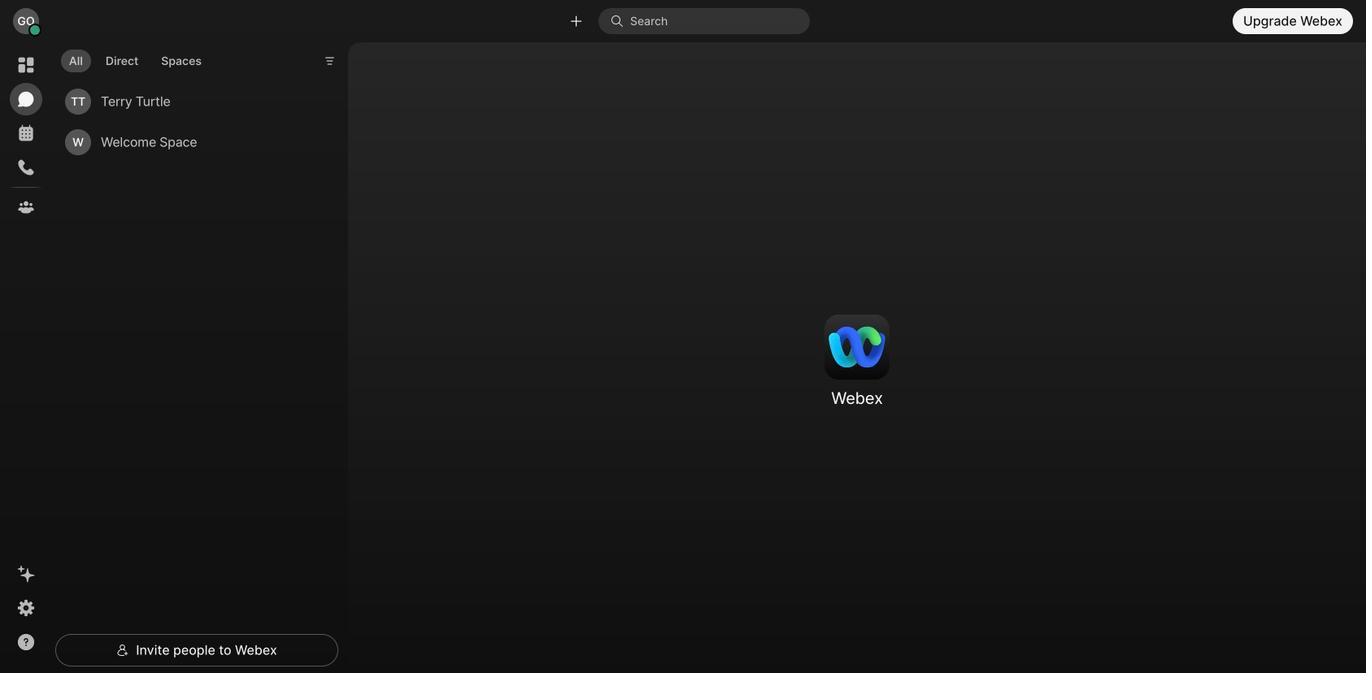 Task type: locate. For each thing, give the bounding box(es) containing it.
webex tab list
[[10, 49, 42, 224]]

navigation
[[0, 42, 52, 674]]

tab list
[[57, 40, 214, 77]]



Task type: vqa. For each thing, say whether or not it's contained in the screenshot.
the Webex TAB LIST
yes



Task type: describe. For each thing, give the bounding box(es) containing it.
terry turtle list item
[[59, 81, 325, 122]]

welcome space list item
[[59, 122, 325, 163]]



